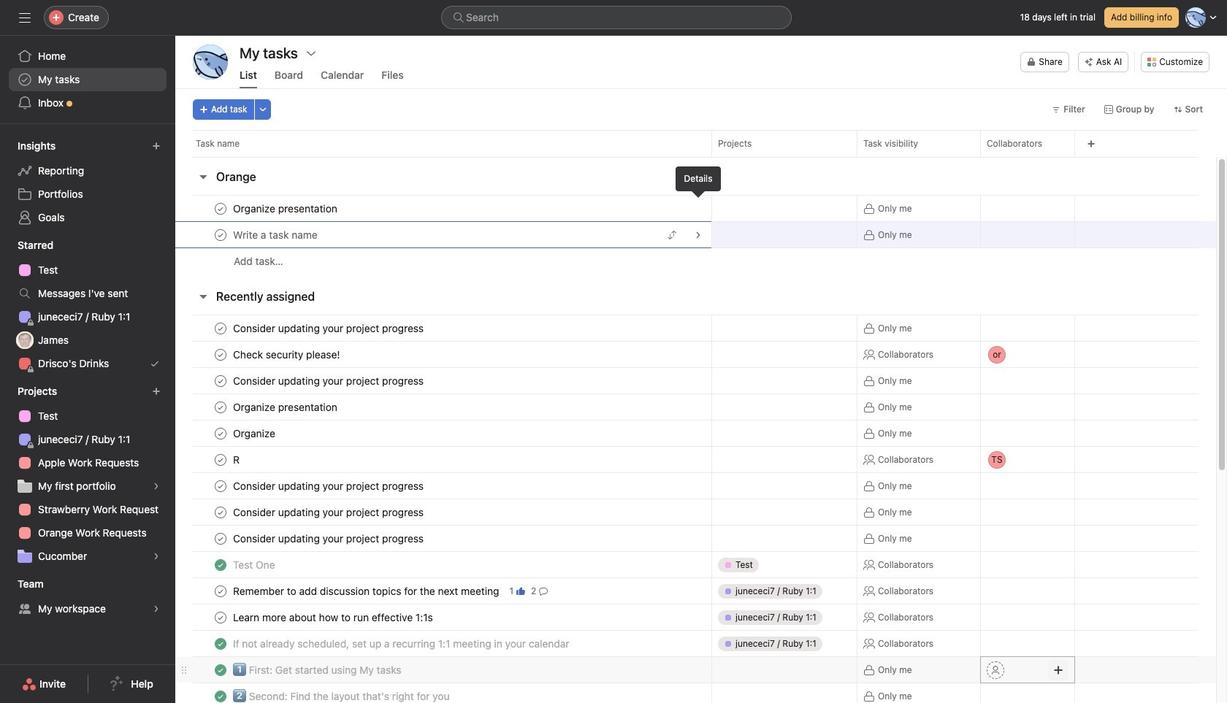Task type: locate. For each thing, give the bounding box(es) containing it.
task name text field inside the organize cell
[[230, 426, 280, 441]]

completed image inside 2️⃣ second: find the layout that's right for you cell
[[212, 688, 229, 704]]

4 task name text field from the top
[[230, 584, 504, 599]]

completed image
[[212, 635, 229, 653], [212, 662, 229, 679]]

mark complete checkbox inside the organize cell
[[212, 425, 229, 442]]

see details, cucomber image
[[152, 552, 161, 561]]

3 linked projects for consider updating your project progress cell from the top
[[712, 473, 858, 500]]

task name text field inside r cell
[[230, 453, 246, 467]]

1 vertical spatial collapse task list for this group image
[[197, 291, 209, 303]]

2 mark complete image from the top
[[212, 399, 229, 416]]

mark complete checkbox inside consider updating your project progress cell
[[212, 478, 229, 495]]

1 task name text field from the top
[[230, 321, 428, 336]]

5 task name text field from the top
[[230, 400, 342, 415]]

task name text field for mark complete image related to organize presentation cell in the header recently assigned "tree grid"
[[230, 400, 342, 415]]

task name text field for mark complete icon inside learn more about how to run effective 1:1s cell
[[230, 611, 438, 625]]

2 mark complete image from the top
[[212, 320, 229, 337]]

linked projects for 1️⃣ first: get started using my tasks cell
[[712, 657, 858, 684]]

1 collapse task list for this group image from the top
[[197, 171, 209, 183]]

linked projects for consider updating your project progress cell for third consider updating your project progress cell from the bottom
[[712, 473, 858, 500]]

completed checkbox for task name text box inside 'if not already scheduled, set up a recurring 1:1 meeting in your calendar' cell
[[212, 635, 229, 653]]

3 task name text field from the top
[[230, 505, 428, 520]]

task name text field for mark complete icon in check security please! cell
[[230, 347, 345, 362]]

linked projects for consider updating your project progress cell for 4th consider updating your project progress cell from the bottom of the the header recently assigned "tree grid"
[[712, 368, 858, 395]]

7 mark complete image from the top
[[212, 609, 229, 627]]

mark complete checkbox inside check security please! cell
[[212, 346, 229, 364]]

2 completed image from the top
[[212, 688, 229, 704]]

teams element
[[0, 571, 175, 624]]

mark complete checkbox inside cell
[[212, 226, 229, 244]]

organize presentation cell inside the header recently assigned "tree grid"
[[175, 394, 712, 421]]

mark complete checkbox inside organize presentation cell
[[212, 399, 229, 416]]

2 completed checkbox from the top
[[212, 662, 229, 679]]

organize cell
[[175, 420, 712, 447]]

mark complete checkbox for task name text field in the the organize cell
[[212, 425, 229, 442]]

1 completed image from the top
[[212, 635, 229, 653]]

collapse task list for this group image
[[197, 171, 209, 183], [197, 291, 209, 303]]

5 mark complete image from the top
[[212, 425, 229, 442]]

0 vertical spatial collapse task list for this group image
[[197, 171, 209, 183]]

Completed checkbox
[[212, 556, 229, 574], [212, 662, 229, 679]]

2️⃣ second: find the layout that's right for you cell
[[175, 683, 712, 704]]

mark complete checkbox for second consider updating your project progress cell from the bottom of the the header recently assigned "tree grid"
[[212, 504, 229, 521]]

6 mark complete checkbox from the top
[[212, 530, 229, 548]]

mark complete checkbox inside organize presentation cell
[[212, 200, 229, 217]]

learn more about how to run effective 1:1s cell
[[175, 604, 712, 631]]

tooltip
[[676, 167, 722, 196]]

5 mark complete image from the top
[[212, 504, 229, 521]]

task name text field inside check security please! cell
[[230, 347, 345, 362]]

see details, my first portfolio image
[[152, 482, 161, 491]]

1 linked projects for organize presentation cell from the top
[[712, 195, 858, 222]]

organize presentation cell
[[175, 195, 712, 222], [175, 394, 712, 421]]

mark complete checkbox for task name text box inside remember to add discussion topics for the next meeting cell
[[212, 583, 229, 600]]

completed image inside 'if not already scheduled, set up a recurring 1:1 meeting in your calendar' cell
[[212, 635, 229, 653]]

1 vertical spatial completed image
[[212, 662, 229, 679]]

1 completed checkbox from the top
[[212, 635, 229, 653]]

completed checkbox inside test one cell
[[212, 556, 229, 574]]

completed image for task name text field in the test one cell
[[212, 556, 229, 574]]

task name text field for mark complete image for organize presentation cell within "header orange" tree grid
[[230, 201, 342, 216]]

6 task name text field from the top
[[230, 426, 280, 441]]

0 vertical spatial completed image
[[212, 556, 229, 574]]

check security please! cell
[[175, 341, 712, 368]]

starred element
[[0, 232, 175, 379]]

1 organize presentation cell from the top
[[175, 195, 712, 222]]

linked projects for cell
[[712, 221, 858, 248]]

3 mark complete checkbox from the top
[[212, 425, 229, 442]]

5 mark complete checkbox from the top
[[212, 478, 229, 495]]

completed image
[[212, 556, 229, 574], [212, 688, 229, 704]]

completed image for task name text box in the 1️⃣ first: get started using my tasks cell
[[212, 662, 229, 679]]

completed image inside test one cell
[[212, 556, 229, 574]]

1 completed image from the top
[[212, 556, 229, 574]]

mark complete checkbox for mark complete image for organize presentation cell within "header orange" tree grid task name text field
[[212, 200, 229, 217]]

1 completed checkbox from the top
[[212, 556, 229, 574]]

linked projects for organize presentation cell inside "header orange" tree grid
[[712, 195, 858, 222]]

mark complete image
[[212, 226, 229, 244], [212, 320, 229, 337], [212, 346, 229, 364], [212, 372, 229, 390], [212, 425, 229, 442], [212, 530, 229, 548], [212, 609, 229, 627]]

5 linked projects for consider updating your project progress cell from the top
[[712, 525, 858, 552]]

completed image inside 1️⃣ first: get started using my tasks cell
[[212, 662, 229, 679]]

1 vertical spatial completed checkbox
[[212, 688, 229, 704]]

1 vertical spatial organize presentation cell
[[175, 394, 712, 421]]

linked projects for consider updating your project progress cell for first consider updating your project progress cell from the bottom of the the header recently assigned "tree grid"
[[712, 525, 858, 552]]

mark complete checkbox for learn more about how to run effective 1:1s cell in the bottom of the page
[[212, 609, 229, 627]]

9 task name text field from the top
[[230, 558, 280, 573]]

linked projects for organize presentation cell for organize presentation cell within "header orange" tree grid
[[712, 195, 858, 222]]

2 completed checkbox from the top
[[212, 688, 229, 704]]

mark complete image for r cell
[[212, 451, 229, 469]]

task name text field inside learn more about how to run effective 1:1s cell
[[230, 611, 438, 625]]

6 mark complete image from the top
[[212, 583, 229, 600]]

0 vertical spatial linked projects for organize presentation cell
[[712, 195, 858, 222]]

5 task name text field from the top
[[230, 637, 574, 651]]

0 vertical spatial completed image
[[212, 635, 229, 653]]

1 task name text field from the top
[[230, 201, 342, 216]]

completed checkbox inside 1️⃣ first: get started using my tasks cell
[[212, 662, 229, 679]]

2 task name text field from the top
[[230, 228, 322, 242]]

1 mark complete checkbox from the top
[[212, 200, 229, 217]]

mark complete checkbox inside remember to add discussion topics for the next meeting cell
[[212, 583, 229, 600]]

0 vertical spatial organize presentation cell
[[175, 195, 712, 222]]

4 mark complete image from the top
[[212, 372, 229, 390]]

2 completed image from the top
[[212, 662, 229, 679]]

5 mark complete checkbox from the top
[[212, 504, 229, 521]]

mark complete checkbox inside learn more about how to run effective 1:1s cell
[[212, 609, 229, 627]]

Mark complete checkbox
[[212, 200, 229, 217], [212, 346, 229, 364], [212, 425, 229, 442], [212, 451, 229, 469], [212, 478, 229, 495], [212, 583, 229, 600]]

6 task name text field from the top
[[230, 663, 406, 678]]

3 mark complete checkbox from the top
[[212, 372, 229, 390]]

4 task name text field from the top
[[230, 374, 428, 388]]

task name text field inside 'if not already scheduled, set up a recurring 1:1 meeting in your calendar' cell
[[230, 637, 574, 651]]

Mark complete checkbox
[[212, 226, 229, 244], [212, 320, 229, 337], [212, 372, 229, 390], [212, 399, 229, 416], [212, 504, 229, 521], [212, 530, 229, 548], [212, 609, 229, 627]]

7 task name text field from the top
[[230, 689, 454, 704]]

task name text field inside 1️⃣ first: get started using my tasks cell
[[230, 663, 406, 678]]

4 mark complete checkbox from the top
[[212, 399, 229, 416]]

completed checkbox for test one cell on the bottom
[[212, 556, 229, 574]]

header orange tree grid
[[175, 195, 1217, 275]]

1 linked projects for consider updating your project progress cell from the top
[[712, 315, 858, 342]]

4 mark complete checkbox from the top
[[212, 451, 229, 469]]

1️⃣ first: get started using my tasks cell
[[175, 657, 712, 684]]

task name text field inside cell
[[230, 228, 322, 242]]

collapse task list for this group image for the header recently assigned "tree grid"
[[197, 291, 209, 303]]

details image
[[694, 231, 703, 239]]

8 task name text field from the top
[[230, 532, 428, 546]]

task name text field inside 2️⃣ second: find the layout that's right for you cell
[[230, 689, 454, 704]]

2 organize presentation cell from the top
[[175, 394, 712, 421]]

mark complete checkbox for task name text field within the check security please! cell
[[212, 346, 229, 364]]

7 mark complete checkbox from the top
[[212, 609, 229, 627]]

5 consider updating your project progress cell from the top
[[175, 525, 712, 552]]

mark complete image inside r cell
[[212, 451, 229, 469]]

1 mark complete image from the top
[[212, 200, 229, 217]]

consider updating your project progress cell
[[175, 315, 712, 342], [175, 368, 712, 395], [175, 473, 712, 500], [175, 499, 712, 526], [175, 525, 712, 552]]

Task name text field
[[230, 201, 342, 216], [230, 228, 322, 242], [230, 347, 345, 362], [230, 374, 428, 388], [230, 400, 342, 415], [230, 426, 280, 441], [230, 453, 246, 467], [230, 532, 428, 546], [230, 558, 280, 573], [230, 611, 438, 625]]

projects element
[[0, 379, 175, 571]]

mark complete image
[[212, 200, 229, 217], [212, 399, 229, 416], [212, 451, 229, 469], [212, 478, 229, 495], [212, 504, 229, 521], [212, 583, 229, 600]]

3 task name text field from the top
[[230, 347, 345, 362]]

completed checkbox inside 2️⃣ second: find the layout that's right for you cell
[[212, 688, 229, 704]]

3 mark complete image from the top
[[212, 346, 229, 364]]

2 linked projects for consider updating your project progress cell from the top
[[712, 368, 858, 395]]

more actions image
[[258, 105, 267, 114]]

show options image
[[305, 48, 317, 59]]

2 mark complete checkbox from the top
[[212, 320, 229, 337]]

mark complete image for organize presentation cell within "header orange" tree grid
[[212, 200, 229, 217]]

linked projects for consider updating your project progress cell for second consider updating your project progress cell from the bottom of the the header recently assigned "tree grid"
[[712, 499, 858, 526]]

row
[[175, 130, 1228, 157], [193, 156, 1199, 158], [175, 195, 1217, 222], [175, 221, 1217, 248], [175, 248, 1217, 275], [175, 315, 1217, 342], [175, 340, 1217, 369], [175, 368, 1217, 395], [175, 394, 1217, 421], [175, 420, 1217, 447], [175, 445, 1217, 475], [175, 473, 1217, 500], [175, 499, 1217, 526], [175, 525, 1217, 552], [175, 552, 1217, 579], [175, 578, 1217, 605], [175, 604, 1217, 631], [175, 631, 1217, 658], [175, 657, 1217, 684], [175, 683, 1217, 704]]

global element
[[0, 36, 175, 124]]

mark complete checkbox for first consider updating your project progress cell from the bottom of the the header recently assigned "tree grid"
[[212, 530, 229, 548]]

1 mark complete checkbox from the top
[[212, 226, 229, 244]]

list box
[[441, 6, 792, 29]]

1 vertical spatial completed checkbox
[[212, 662, 229, 679]]

0 vertical spatial completed checkbox
[[212, 635, 229, 653]]

2 mark complete checkbox from the top
[[212, 346, 229, 364]]

linked projects for organize presentation cell
[[712, 195, 858, 222], [712, 394, 858, 421]]

completed checkbox inside 'if not already scheduled, set up a recurring 1:1 meeting in your calendar' cell
[[212, 635, 229, 653]]

4 linked projects for consider updating your project progress cell from the top
[[712, 499, 858, 526]]

Completed checkbox
[[212, 635, 229, 653], [212, 688, 229, 704]]

linked projects for organize presentation cell for organize presentation cell in the header recently assigned "tree grid"
[[712, 394, 858, 421]]

task name text field for 6th mark complete icon from the top
[[230, 532, 428, 546]]

1 vertical spatial completed image
[[212, 688, 229, 704]]

view profile settings image
[[193, 45, 228, 80]]

linked projects for 2️⃣ second: find the layout that's right for you cell
[[712, 683, 858, 704]]

1 vertical spatial linked projects for organize presentation cell
[[712, 394, 858, 421]]

mark complete checkbox for task name text field in r cell
[[212, 451, 229, 469]]

3 mark complete image from the top
[[212, 451, 229, 469]]

7 task name text field from the top
[[230, 453, 246, 467]]

2 collapse task list for this group image from the top
[[197, 291, 209, 303]]

Task name text field
[[230, 321, 428, 336], [230, 479, 428, 494], [230, 505, 428, 520], [230, 584, 504, 599], [230, 637, 574, 651], [230, 663, 406, 678], [230, 689, 454, 704]]

6 mark complete checkbox from the top
[[212, 583, 229, 600]]

1 mark complete image from the top
[[212, 226, 229, 244]]

completed checkbox for task name text box within 2️⃣ second: find the layout that's right for you cell
[[212, 688, 229, 704]]

10 task name text field from the top
[[230, 611, 438, 625]]

mark complete checkbox inside r cell
[[212, 451, 229, 469]]

linked projects for organize presentation cell inside the header recently assigned "tree grid"
[[712, 394, 858, 421]]

task name text field inside remember to add discussion topics for the next meeting cell
[[230, 584, 504, 599]]

details image
[[694, 204, 703, 213]]

cell
[[175, 221, 712, 248]]

0 vertical spatial completed checkbox
[[212, 556, 229, 574]]

2 linked projects for organize presentation cell from the top
[[712, 394, 858, 421]]

linked projects for consider updating your project progress cell
[[712, 315, 858, 342], [712, 368, 858, 395], [712, 473, 858, 500], [712, 499, 858, 526], [712, 525, 858, 552]]



Task type: describe. For each thing, give the bounding box(es) containing it.
completed image for task name text box inside 'if not already scheduled, set up a recurring 1:1 meeting in your calendar' cell
[[212, 635, 229, 653]]

linked projects for check security please! cell
[[712, 341, 858, 368]]

mark complete image for organize presentation cell in the header recently assigned "tree grid"
[[212, 399, 229, 416]]

cell inside "header orange" tree grid
[[175, 221, 712, 248]]

2 task name text field from the top
[[230, 479, 428, 494]]

task name text field inside test one cell
[[230, 558, 280, 573]]

2 consider updating your project progress cell from the top
[[175, 368, 712, 395]]

organize presentation cell inside "header orange" tree grid
[[175, 195, 712, 222]]

r cell
[[175, 447, 712, 474]]

header recently assigned tree grid
[[175, 315, 1217, 704]]

task name text field for mark complete icon within the the organize cell
[[230, 426, 280, 441]]

mark complete image for remember to add discussion topics for the next meeting cell
[[212, 583, 229, 600]]

if not already scheduled, set up a recurring 1:1 meeting in your calendar cell
[[175, 631, 712, 658]]

task name text field for 7th mark complete icon from the bottom of the page
[[230, 228, 322, 242]]

hide sidebar image
[[19, 12, 31, 23]]

4 consider updating your project progress cell from the top
[[175, 499, 712, 526]]

add collaborators image
[[1053, 665, 1065, 676]]

mark complete image inside check security please! cell
[[212, 346, 229, 364]]

move tasks between sections image
[[668, 204, 677, 213]]

4 mark complete image from the top
[[212, 478, 229, 495]]

test one cell
[[175, 552, 712, 579]]

linked projects for consider updating your project progress cell for 1st consider updating your project progress cell from the top
[[712, 315, 858, 342]]

insights element
[[0, 133, 175, 232]]

linked projects for r cell
[[712, 447, 858, 474]]

collapse task list for this group image for "header orange" tree grid
[[197, 171, 209, 183]]

new project or portfolio image
[[152, 387, 161, 396]]

move tasks between sections image
[[668, 231, 677, 239]]

linked projects for organize cell
[[712, 420, 858, 447]]

mark complete checkbox for 4th consider updating your project progress cell from the bottom of the the header recently assigned "tree grid"
[[212, 372, 229, 390]]

mark complete checkbox for cell in the "header orange" tree grid
[[212, 226, 229, 244]]

mark complete checkbox for 6th task name text box from the bottom
[[212, 478, 229, 495]]

1 consider updating your project progress cell from the top
[[175, 315, 712, 342]]

2 comments image
[[540, 587, 548, 596]]

6 mark complete image from the top
[[212, 530, 229, 548]]

remember to add discussion topics for the next meeting cell
[[175, 578, 712, 605]]

mark complete checkbox for organize presentation cell in the header recently assigned "tree grid"
[[212, 399, 229, 416]]

3 consider updating your project progress cell from the top
[[175, 473, 712, 500]]

see details, my workspace image
[[152, 605, 161, 614]]

task name text field for fourth mark complete icon from the bottom
[[230, 374, 428, 388]]

mark complete checkbox for 1st consider updating your project progress cell from the top
[[212, 320, 229, 337]]

mark complete image inside the organize cell
[[212, 425, 229, 442]]

completed image for task name text box within 2️⃣ second: find the layout that's right for you cell
[[212, 688, 229, 704]]

add field image
[[1087, 140, 1096, 148]]

new insights image
[[152, 142, 161, 151]]

mark complete image inside learn more about how to run effective 1:1s cell
[[212, 609, 229, 627]]

task name text field for mark complete image inside the r cell
[[230, 453, 246, 467]]

1 like. you liked this task image
[[517, 587, 525, 596]]

completed checkbox for 1️⃣ first: get started using my tasks cell on the bottom of page
[[212, 662, 229, 679]]



Task type: vqa. For each thing, say whether or not it's contained in the screenshot.
first ORGANIZE PRESENTATION cell from the bottom
yes



